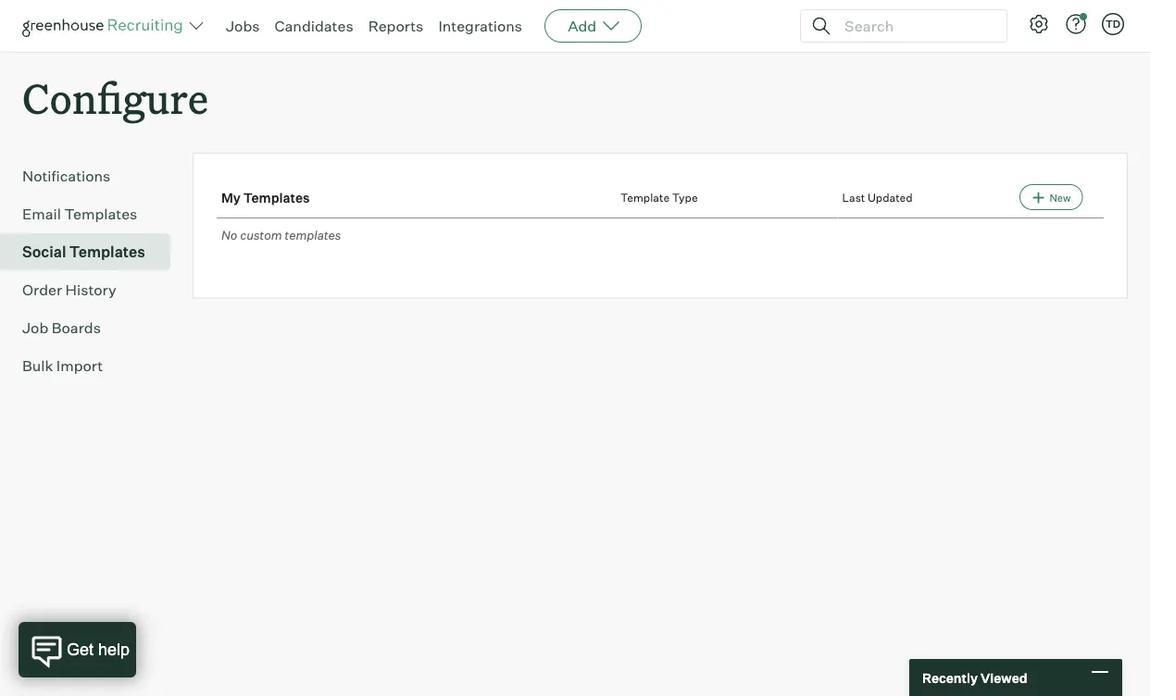 Task type: locate. For each thing, give the bounding box(es) containing it.
social templates
[[22, 243, 145, 261]]

import
[[56, 357, 103, 375]]

last updated
[[843, 190, 913, 204]]

updated
[[868, 190, 913, 204]]

job boards
[[22, 319, 101, 337]]

boards
[[52, 319, 101, 337]]

social templates link
[[22, 241, 163, 263]]

add button
[[545, 9, 642, 43]]

template
[[621, 190, 670, 204]]

templates
[[243, 189, 310, 206], [64, 205, 137, 223], [69, 243, 145, 261]]

templates up 'no custom templates'
[[243, 189, 310, 206]]

my
[[221, 189, 241, 206]]

email templates
[[22, 205, 137, 223]]

templates inside social templates "link"
[[69, 243, 145, 261]]

social
[[22, 243, 66, 261]]

templates
[[285, 228, 341, 242]]

order history link
[[22, 279, 163, 301]]

job
[[22, 319, 48, 337]]

templates up social templates "link"
[[64, 205, 137, 223]]

reports
[[368, 17, 424, 35]]

last
[[843, 190, 865, 204]]

candidates link
[[275, 17, 354, 35]]

templates inside "email templates" link
[[64, 205, 137, 223]]

integrations
[[438, 17, 523, 35]]

add
[[568, 17, 597, 35]]

notifications link
[[22, 165, 163, 187]]

templates for my templates
[[243, 189, 310, 206]]

new link
[[1020, 185, 1083, 210]]

recently viewed
[[923, 670, 1028, 686]]

candidates
[[275, 17, 354, 35]]

templates for social templates
[[69, 243, 145, 261]]

templates down "email templates" link
[[69, 243, 145, 261]]

td button
[[1099, 9, 1128, 39]]

viewed
[[981, 670, 1028, 686]]

bulk import link
[[22, 355, 163, 377]]

Search text field
[[840, 13, 990, 39]]

bulk import
[[22, 357, 103, 375]]



Task type: describe. For each thing, give the bounding box(es) containing it.
new
[[1050, 191, 1071, 204]]

order
[[22, 281, 62, 299]]

template type
[[621, 190, 698, 204]]

td button
[[1102, 13, 1124, 35]]

configure
[[22, 70, 208, 125]]

my templates
[[221, 189, 310, 206]]

email templates link
[[22, 203, 163, 225]]

email
[[22, 205, 61, 223]]

custom
[[240, 228, 282, 242]]

bulk
[[22, 357, 53, 375]]

history
[[65, 281, 116, 299]]

order history
[[22, 281, 116, 299]]

recently
[[923, 670, 978, 686]]

no custom templates
[[221, 228, 341, 242]]

type
[[672, 190, 698, 204]]

td
[[1106, 18, 1121, 30]]

integrations link
[[438, 17, 523, 35]]

greenhouse recruiting image
[[22, 15, 189, 37]]

templates for email templates
[[64, 205, 137, 223]]

job boards link
[[22, 317, 163, 339]]

notifications
[[22, 167, 111, 185]]

jobs
[[226, 17, 260, 35]]

reports link
[[368, 17, 424, 35]]

jobs link
[[226, 17, 260, 35]]

no
[[221, 228, 238, 242]]

configure image
[[1028, 13, 1050, 35]]



Task type: vqa. For each thing, say whether or not it's contained in the screenshot.
topmost found
no



